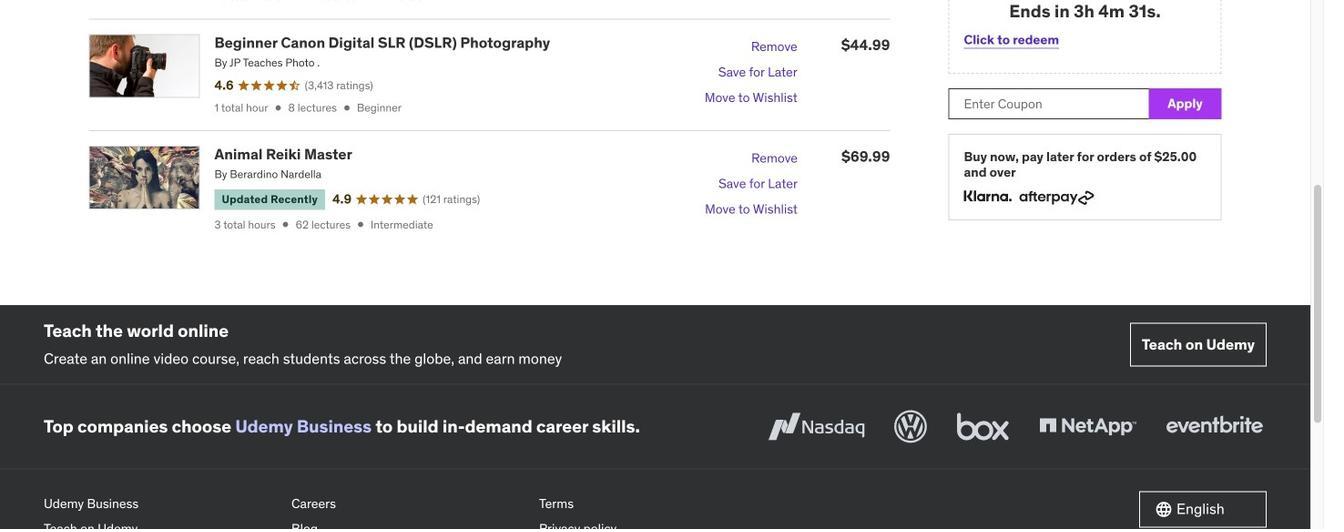 Task type: locate. For each thing, give the bounding box(es) containing it.
1 vertical spatial xxsmall image
[[279, 218, 292, 231]]

xxsmall image for the left xxsmall icon
[[272, 102, 285, 114]]

xxsmall image
[[272, 102, 285, 114], [279, 218, 292, 231]]

box image
[[953, 407, 1014, 447]]

1 vertical spatial xxsmall image
[[354, 218, 367, 231]]

1 horizontal spatial xxsmall image
[[354, 218, 367, 231]]

xxsmall image for the right xxsmall icon
[[279, 218, 292, 231]]

0 vertical spatial xxsmall image
[[272, 102, 285, 114]]

0 vertical spatial xxsmall image
[[341, 102, 353, 114]]

afterpay image
[[1020, 191, 1094, 205]]

xxsmall image
[[341, 102, 353, 114], [354, 218, 367, 231]]



Task type: describe. For each thing, give the bounding box(es) containing it.
nasdaq image
[[764, 407, 869, 447]]

klarna image
[[964, 187, 1012, 205]]

3,413 ratings element
[[305, 78, 373, 93]]

volkswagen image
[[891, 407, 931, 447]]

eventbrite image
[[1162, 407, 1267, 447]]

0 horizontal spatial xxsmall image
[[341, 102, 353, 114]]

Enter Coupon text field
[[949, 88, 1149, 119]]

small image
[[1155, 500, 1173, 519]]

netapp image
[[1036, 407, 1140, 447]]

121 ratings element
[[423, 192, 480, 207]]



Task type: vqa. For each thing, say whether or not it's contained in the screenshot.
bachata
no



